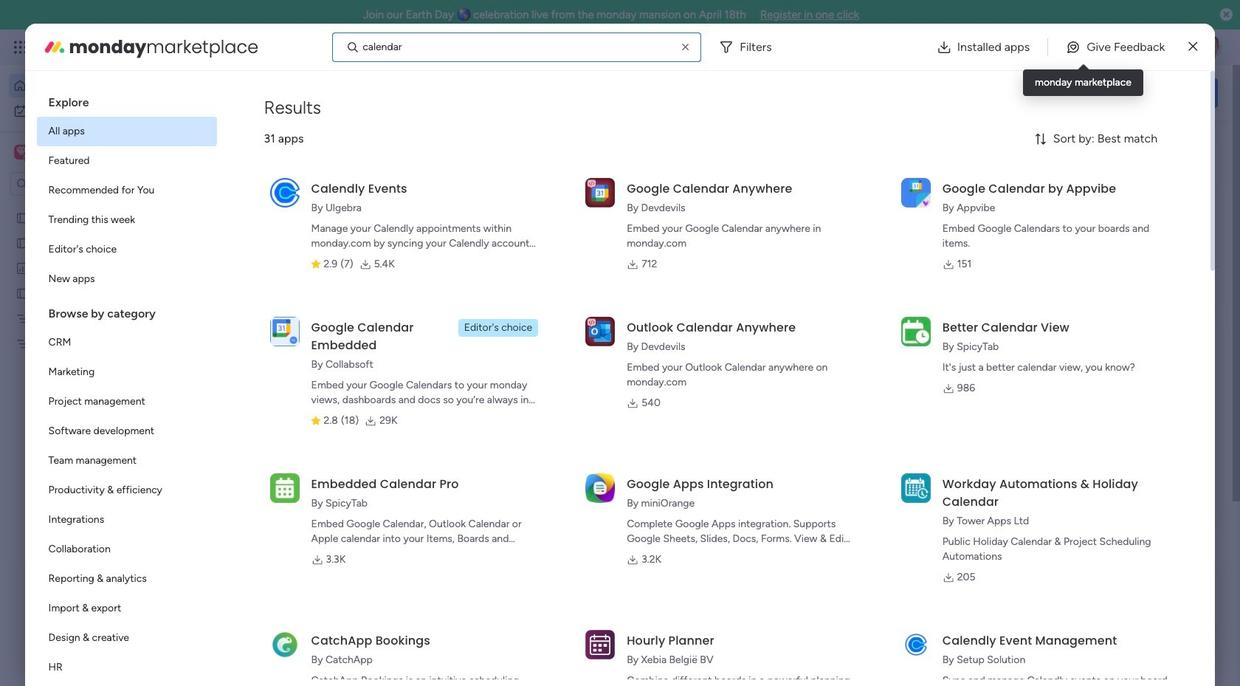 Task type: vqa. For each thing, say whether or not it's contained in the screenshot.
the Remove from favorites image
yes



Task type: locate. For each thing, give the bounding box(es) containing it.
update feed image
[[1011, 40, 1026, 55]]

3 component image from the left
[[730, 322, 743, 336]]

1 horizontal spatial component image
[[488, 322, 502, 336]]

help image
[[1145, 40, 1160, 55]]

workspace selection element
[[14, 143, 123, 163]]

0 vertical spatial heading
[[37, 83, 217, 117]]

1 heading from the top
[[37, 83, 217, 117]]

component image
[[247, 322, 260, 336], [488, 322, 502, 336], [730, 322, 743, 336]]

Search in workspace field
[[31, 175, 123, 192]]

check circle image
[[1019, 187, 1029, 198]]

2 image
[[1022, 30, 1036, 47]]

dapulse x slim image
[[1190, 38, 1198, 56]]

1 vertical spatial heading
[[37, 294, 217, 328]]

0 horizontal spatial component image
[[247, 322, 260, 336]]

v2 bolt switch image
[[1124, 85, 1133, 101]]

public dashboard image
[[16, 261, 30, 275]]

select product image
[[13, 40, 28, 55]]

2 component image from the left
[[488, 322, 502, 336]]

monday marketplace image
[[1076, 40, 1091, 55]]

2 horizontal spatial component image
[[730, 322, 743, 336]]

monday marketplace image
[[43, 35, 66, 59]]

search everything image
[[1112, 40, 1127, 55]]

app logo image
[[270, 178, 300, 207], [586, 178, 615, 207], [902, 178, 931, 207], [270, 317, 300, 346], [586, 317, 615, 346], [902, 317, 931, 346], [270, 473, 300, 503], [586, 473, 615, 503], [902, 473, 931, 503], [270, 630, 300, 659], [586, 630, 615, 659], [902, 630, 931, 659]]

1 component image from the left
[[247, 322, 260, 336]]

list box
[[37, 83, 217, 686], [0, 202, 188, 555]]

heading
[[37, 83, 217, 117], [37, 294, 217, 328]]

circle o image
[[1019, 225, 1029, 236]]

component image
[[247, 503, 260, 517]]

option
[[9, 74, 179, 98], [9, 99, 179, 123], [37, 117, 217, 146], [37, 146, 217, 176], [37, 176, 217, 205], [0, 204, 188, 207], [37, 205, 217, 235], [37, 235, 217, 264], [37, 264, 217, 294], [37, 328, 217, 358], [37, 358, 217, 387], [37, 387, 217, 417], [37, 417, 217, 446], [37, 446, 217, 476], [37, 476, 217, 505], [37, 505, 217, 535], [37, 535, 217, 564], [37, 564, 217, 594], [37, 594, 217, 623], [37, 623, 217, 653], [37, 653, 217, 683]]

terry turtle image
[[263, 637, 293, 666]]

public board image
[[16, 211, 30, 225], [16, 236, 30, 250], [16, 286, 30, 300], [488, 299, 505, 315], [247, 480, 263, 496]]



Task type: describe. For each thing, give the bounding box(es) containing it.
see plans image
[[245, 39, 258, 55]]

dapulse x slim image
[[1197, 137, 1214, 154]]

remove from favorites image
[[921, 300, 936, 314]]

workspace image
[[14, 144, 29, 160]]

notifications image
[[979, 40, 994, 55]]

getting started element
[[997, 568, 1219, 627]]

quick search results list box
[[228, 168, 962, 544]]

add to favorites image
[[438, 481, 453, 495]]

invite members image
[[1044, 40, 1059, 55]]

templates image image
[[1011, 327, 1206, 429]]

v2 user feedback image
[[1009, 84, 1020, 101]]

2 heading from the top
[[37, 294, 217, 328]]

help center element
[[997, 639, 1219, 686]]

terry turtle image
[[1200, 35, 1223, 59]]

workspace image
[[16, 144, 26, 160]]



